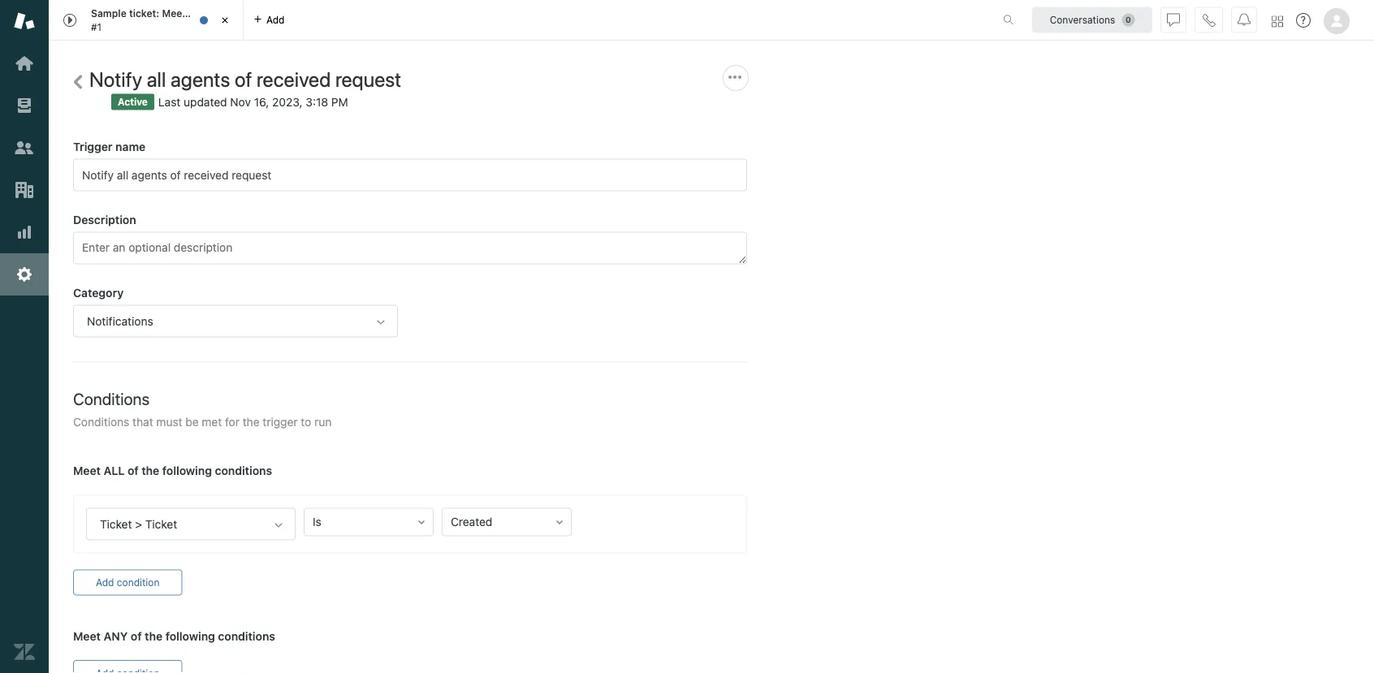Task type: describe. For each thing, give the bounding box(es) containing it.
tabs tab list
[[49, 0, 986, 41]]

zendesk image
[[14, 642, 35, 663]]

ticket:
[[129, 8, 159, 19]]

add button
[[244, 0, 294, 40]]

meet
[[162, 8, 186, 19]]

conversations
[[1050, 14, 1115, 26]]

reporting image
[[14, 222, 35, 243]]

get help image
[[1296, 13, 1311, 28]]

close image
[[217, 12, 233, 28]]



Task type: locate. For each thing, give the bounding box(es) containing it.
add
[[266, 14, 285, 26]]

admin image
[[14, 264, 35, 285]]

organizations image
[[14, 180, 35, 201]]

sample ticket: meet the ticket #1
[[91, 8, 234, 32]]

conversations button
[[1032, 7, 1153, 33]]

#1
[[91, 21, 102, 32]]

zendesk products image
[[1272, 16, 1283, 27]]

tab
[[49, 0, 244, 41]]

zendesk support image
[[14, 11, 35, 32]]

the
[[189, 8, 204, 19]]

tab containing sample ticket: meet the ticket
[[49, 0, 244, 41]]

notifications image
[[1238, 13, 1251, 26]]

customers image
[[14, 137, 35, 158]]

get started image
[[14, 53, 35, 74]]

button displays agent's chat status as invisible. image
[[1167, 13, 1180, 26]]

main element
[[0, 0, 49, 673]]

sample
[[91, 8, 126, 19]]

views image
[[14, 95, 35, 116]]

ticket
[[207, 8, 234, 19]]



Task type: vqa. For each thing, say whether or not it's contained in the screenshot.
Edit user icon
no



